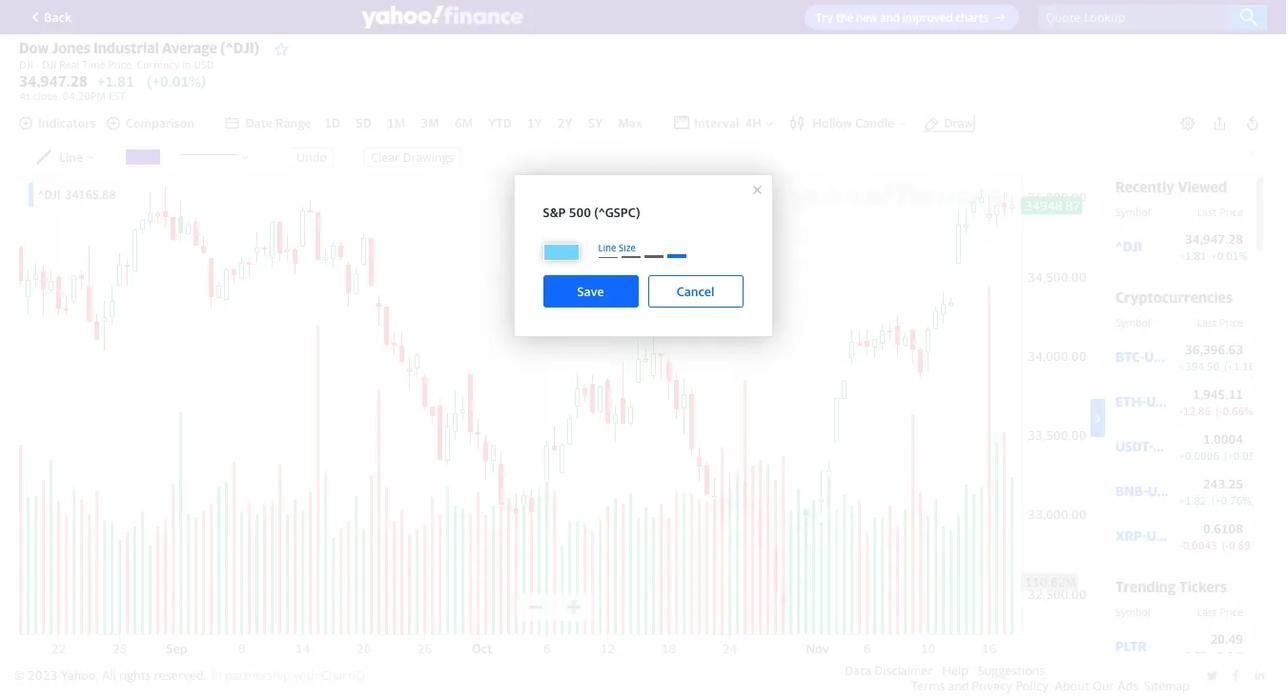 Task type: describe. For each thing, give the bounding box(es) containing it.
+3.64%
[[1212, 650, 1248, 662]]

follow on facebook image
[[1230, 670, 1242, 683]]

6m button
[[453, 114, 475, 133]]

size
[[619, 243, 636, 254]]

+1.81 for 34,947.28 +1.81 +0.01%
[[1179, 250, 1207, 262]]

5y button
[[586, 114, 605, 133]]

eth-usd link
[[1116, 394, 1172, 410]]

recently
[[1116, 178, 1175, 195]]

© 2023 yahoo. all rights reserved. in partnership with chartiq
[[14, 668, 365, 684]]

bnb-usd link
[[1116, 484, 1174, 500]]

and inside data disclaimer help suggestions terms and privacy policy about our ads sitemap
[[948, 679, 969, 694]]

1y button
[[525, 114, 544, 133]]

comparison
[[126, 115, 195, 131]]

price.
[[108, 58, 134, 71]]

the
[[836, 11, 854, 25]]

dji - dji real time price. currency in usd
[[19, 58, 214, 71]]

eth-usd
[[1116, 394, 1172, 410]]

time
[[82, 58, 105, 71]]

hollow
[[812, 115, 852, 131]]

s&p
[[543, 205, 566, 221]]

symbol for trending tickers
[[1116, 606, 1150, 618]]

line size
[[598, 243, 636, 254]]

at
[[19, 90, 30, 102]]

1m button
[[385, 114, 407, 133]]

recently viewed
[[1116, 178, 1227, 195]]

line button
[[36, 149, 96, 165]]

usd for bnb-
[[1148, 484, 1174, 500]]

20.49 +0.72 +3.64%
[[1179, 632, 1248, 662]]

reserved.
[[154, 668, 206, 684]]

usdt-
[[1116, 439, 1153, 455]]

5d button
[[354, 114, 374, 133]]

usd for eth-
[[1146, 394, 1172, 410]]

34,947.28 +1.81 +0.01%
[[1179, 231, 1248, 262]]

trending tickers link
[[1116, 578, 1227, 596]]

(^dji)
[[220, 39, 259, 56]]

last for recently viewed
[[1197, 206, 1217, 218]]

disclaimer
[[874, 664, 933, 679]]

1m
[[387, 115, 405, 131]]

dow
[[19, 39, 49, 56]]

charts
[[955, 11, 989, 25]]

show more image
[[1091, 412, 1105, 426]]

trending
[[1116, 578, 1176, 596]]

data disclaimer help suggestions terms and privacy policy about our ads sitemap
[[845, 664, 1190, 694]]

our
[[1093, 679, 1114, 694]]

2 dji from the left
[[42, 58, 56, 71]]

cryptocurrencies link
[[1116, 289, 1233, 306]]

trending tickers
[[1116, 578, 1227, 596]]

undo button
[[289, 147, 335, 168]]

chartiq
[[321, 668, 365, 684]]

5d
[[356, 115, 372, 131]]

all
[[102, 668, 116, 684]]

yahoo.
[[61, 668, 98, 684]]

usd for xrp-
[[1147, 528, 1173, 545]]

5y
[[588, 115, 603, 131]]

average
[[162, 39, 217, 56]]

with
[[294, 668, 318, 684]]

in
[[182, 58, 191, 71]]

nav element
[[224, 114, 644, 133]]

usdt-usd link
[[1116, 439, 1179, 455]]

candle
[[855, 115, 894, 131]]

right column element
[[1105, 173, 1267, 697]]

34,947.28 for 34,947.28 +1.81
[[19, 73, 88, 90]]

recently viewed link
[[1116, 178, 1227, 195]]

price for recently viewed
[[1220, 206, 1243, 218]]

last price for recently viewed
[[1197, 206, 1243, 218]]

search image
[[1239, 8, 1259, 27]]

comparison button
[[106, 115, 195, 131]]

btc-usd
[[1116, 349, 1171, 365]]

interval 4h
[[694, 115, 762, 131]]

draw button
[[922, 114, 976, 133]]

cryptocurrencies
[[1116, 289, 1233, 306]]

about our ads link
[[1055, 679, 1138, 694]]

try the new and improved charts button
[[805, 5, 1019, 30]]

max
[[618, 115, 643, 131]]

date range button
[[224, 115, 311, 131]]

viewed
[[1178, 178, 1227, 195]]

try
[[816, 11, 833, 25]]

usd for usdt-
[[1153, 439, 1179, 455]]

currency
[[137, 58, 180, 71]]

data
[[845, 664, 871, 679]]

last for trending tickers
[[1197, 606, 1217, 618]]

est
[[109, 90, 125, 102]]

+1.81 for 34,947.28 +1.81
[[97, 73, 134, 90]]

symbol for cryptocurrencies
[[1116, 316, 1150, 329]]

6m
[[454, 115, 473, 131]]

hollow candle
[[812, 115, 894, 131]]

last for cryptocurrencies
[[1197, 316, 1217, 329]]

rights
[[119, 668, 151, 684]]

usd for btc-
[[1144, 349, 1171, 365]]

industrial
[[93, 39, 159, 56]]

cancel button
[[648, 276, 743, 308]]

pltr link
[[1116, 639, 1170, 655]]

draw
[[944, 115, 974, 131]]

usd right in
[[194, 58, 214, 71]]

date range
[[245, 115, 311, 131]]

xrp-
[[1116, 528, 1147, 545]]

price for cryptocurrencies
[[1220, 316, 1243, 329]]



Task type: locate. For each thing, give the bounding box(es) containing it.
1 vertical spatial price
[[1220, 316, 1243, 329]]

last price for cryptocurrencies
[[1197, 316, 1243, 329]]

and inside button
[[880, 11, 900, 25]]

-
[[36, 58, 40, 71]]

4h
[[745, 115, 762, 131]]

btc-
[[1116, 349, 1144, 365]]

privacy policy link
[[972, 679, 1049, 694]]

ytd
[[488, 115, 512, 131]]

follow on twitter image
[[1206, 670, 1218, 683]]

price down viewed
[[1220, 206, 1243, 218]]

try the new and improved charts
[[816, 11, 989, 25]]

+1.81 down dji - dji real time price. currency in usd
[[97, 73, 134, 90]]

1 vertical spatial line
[[598, 243, 616, 254]]

save button
[[543, 276, 638, 308]]

©
[[14, 668, 24, 684]]

2 last price from the top
[[1197, 316, 1243, 329]]

symbol
[[1116, 206, 1150, 218], [1116, 316, 1150, 329], [1116, 606, 1150, 618]]

1d
[[324, 115, 340, 131]]

clear drawings button
[[363, 147, 462, 168]]

partnership
[[225, 668, 290, 684]]

04:20pm
[[62, 90, 106, 102]]

2 vertical spatial price
[[1220, 606, 1243, 618]]

2y button
[[556, 114, 574, 133]]

price up 20.49
[[1220, 606, 1243, 618]]

interval
[[694, 115, 739, 131]]

0 vertical spatial last
[[1197, 206, 1217, 218]]

xrp-usd
[[1116, 528, 1173, 545]]

symbol up btc-
[[1116, 316, 1150, 329]]

symbol down recently
[[1116, 206, 1150, 218]]

2 vertical spatial symbol
[[1116, 606, 1150, 618]]

2 price from the top
[[1220, 316, 1243, 329]]

0 vertical spatial 34,947.28
[[19, 73, 88, 90]]

1 horizontal spatial 34,947.28
[[1185, 231, 1243, 247]]

eth-
[[1116, 394, 1146, 410]]

1 dji from the left
[[19, 58, 33, 71]]

real
[[59, 58, 79, 71]]

1 vertical spatial last price
[[1197, 316, 1243, 329]]

0 horizontal spatial and
[[880, 11, 900, 25]]

+1.81 inside 34,947.28 +1.81 +0.01%
[[1179, 250, 1207, 262]]

drawings
[[403, 149, 454, 165]]

1 last price from the top
[[1197, 206, 1243, 218]]

1 horizontal spatial and
[[948, 679, 969, 694]]

1 price from the top
[[1220, 206, 1243, 218]]

and right new at the right of the page
[[880, 11, 900, 25]]

privacy
[[972, 679, 1013, 694]]

last price
[[1197, 206, 1243, 218], [1197, 316, 1243, 329], [1197, 606, 1243, 618]]

sitemap
[[1144, 679, 1190, 694]]

data disclaimer link
[[845, 664, 933, 679]]

line inside chart toolbar toolbar
[[598, 243, 616, 254]]

0 vertical spatial +1.81
[[97, 73, 134, 90]]

suggestions
[[978, 664, 1045, 679]]

last down tickers
[[1197, 606, 1217, 618]]

1 vertical spatial 34,947.28
[[1185, 231, 1243, 247]]

yahoo finance logo image
[[361, 6, 523, 29]]

2 vertical spatial last price
[[1197, 606, 1243, 618]]

line for line
[[59, 149, 83, 165]]

0 vertical spatial last price
[[1197, 206, 1243, 218]]

0 horizontal spatial +1.81
[[97, 73, 134, 90]]

suggestions link
[[978, 664, 1045, 679]]

1 horizontal spatial line
[[598, 243, 616, 254]]

1 vertical spatial +1.81
[[1179, 250, 1207, 262]]

and right terms
[[948, 679, 969, 694]]

last price for trending tickers
[[1197, 606, 1243, 618]]

help link
[[942, 664, 969, 679]]

3m
[[421, 115, 439, 131]]

34,947.28 inside 34,947.28 +1.81 +0.01%
[[1185, 231, 1243, 247]]

+1.81
[[97, 73, 134, 90], [1179, 250, 1207, 262]]

hollow candle button
[[789, 115, 908, 131]]

dji right - on the top
[[42, 58, 56, 71]]

usd up bnb-usd link
[[1153, 439, 1179, 455]]

last down cryptocurrencies
[[1197, 316, 1217, 329]]

3 price from the top
[[1220, 606, 1243, 618]]

1 symbol from the top
[[1116, 206, 1150, 218]]

s&p 500 (^gspc)
[[543, 205, 640, 221]]

0 horizontal spatial 34,947.28
[[19, 73, 88, 90]]

+0.01%
[[1212, 250, 1248, 262]]

last price down cryptocurrencies
[[1197, 316, 1243, 329]]

1 vertical spatial symbol
[[1116, 316, 1150, 329]]

usd down usdt-usd in the bottom right of the page
[[1148, 484, 1174, 500]]

0 horizontal spatial line
[[59, 149, 83, 165]]

usd up usdt-usd link
[[1146, 394, 1172, 410]]

1 vertical spatial and
[[948, 679, 969, 694]]

pltr
[[1116, 639, 1147, 655]]

undo
[[297, 149, 327, 165]]

in
[[211, 668, 222, 684]]

bnb-
[[1116, 484, 1148, 500]]

dow jones industrial average (^dji)
[[19, 39, 259, 56]]

close:
[[33, 90, 60, 102]]

3 last price from the top
[[1197, 606, 1243, 618]]

dji left - on the top
[[19, 58, 33, 71]]

0 vertical spatial and
[[880, 11, 900, 25]]

symbol down trending
[[1116, 606, 1150, 618]]

usd down bnb-usd
[[1147, 528, 1173, 545]]

3 last from the top
[[1197, 606, 1217, 618]]

^dji 34165.88
[[38, 188, 116, 202]]

3 symbol from the top
[[1116, 606, 1150, 618]]

follow on linkedin image
[[1254, 670, 1266, 683]]

0 vertical spatial price
[[1220, 206, 1243, 218]]

usd up eth-usd link
[[1144, 349, 1171, 365]]

save
[[577, 284, 604, 300]]

terms link
[[911, 679, 945, 694]]

34,947.28 down - on the top
[[19, 73, 88, 90]]

sitemap link
[[1144, 679, 1190, 694]]

2.0200
[[1203, 677, 1243, 692]]

2 vertical spatial last
[[1197, 606, 1217, 618]]

last price down viewed
[[1197, 206, 1243, 218]]

policy
[[1016, 679, 1049, 694]]

help
[[942, 664, 969, 679]]

new
[[856, 11, 878, 25]]

price down cryptocurrencies
[[1220, 316, 1243, 329]]

2 symbol from the top
[[1116, 316, 1150, 329]]

improved
[[903, 11, 953, 25]]

34,947.28 up +0.01% at the right top of the page
[[1185, 231, 1243, 247]]

34,947.28 +1.81
[[19, 73, 134, 90]]

1 horizontal spatial +1.81
[[1179, 250, 1207, 262]]

2 last from the top
[[1197, 316, 1217, 329]]

20.49
[[1211, 632, 1243, 647]]

0 horizontal spatial dji
[[19, 58, 33, 71]]

500
[[569, 205, 591, 221]]

range
[[276, 115, 311, 131]]

0 vertical spatial line
[[59, 149, 83, 165]]

indicators button
[[18, 115, 96, 131]]

^dji
[[38, 188, 60, 202]]

line for line size
[[598, 243, 616, 254]]

chart toolbar toolbar
[[0, 0, 1286, 697]]

line down indicators
[[59, 149, 83, 165]]

1 horizontal spatial dji
[[42, 58, 56, 71]]

2y
[[557, 115, 572, 131]]

cancel
[[677, 284, 714, 300]]

back
[[44, 9, 72, 25]]

btc-usd link
[[1116, 349, 1171, 365]]

max button
[[616, 114, 644, 133]]

(^gspc)
[[594, 205, 640, 221]]

2023
[[28, 668, 58, 684]]

+1.81 left +0.01% at the right top of the page
[[1179, 250, 1207, 262]]

dji
[[19, 58, 33, 71], [42, 58, 56, 71]]

symbol for recently viewed
[[1116, 206, 1150, 218]]

1 vertical spatial last
[[1197, 316, 1217, 329]]

0 vertical spatial symbol
[[1116, 206, 1150, 218]]

last down viewed
[[1197, 206, 1217, 218]]

1 last from the top
[[1197, 206, 1217, 218]]

xrp-usd link
[[1116, 528, 1173, 545]]

+0.72
[[1179, 650, 1207, 662]]

34,947.28 for 34,947.28 +1.81 +0.01%
[[1185, 231, 1243, 247]]

bnb-usd
[[1116, 484, 1174, 500]]

indicators
[[38, 115, 96, 131]]

last price up 20.49
[[1197, 606, 1243, 618]]

line left size
[[598, 243, 616, 254]]

price for trending tickers
[[1220, 606, 1243, 618]]



Task type: vqa. For each thing, say whether or not it's contained in the screenshot.
the Real
yes



